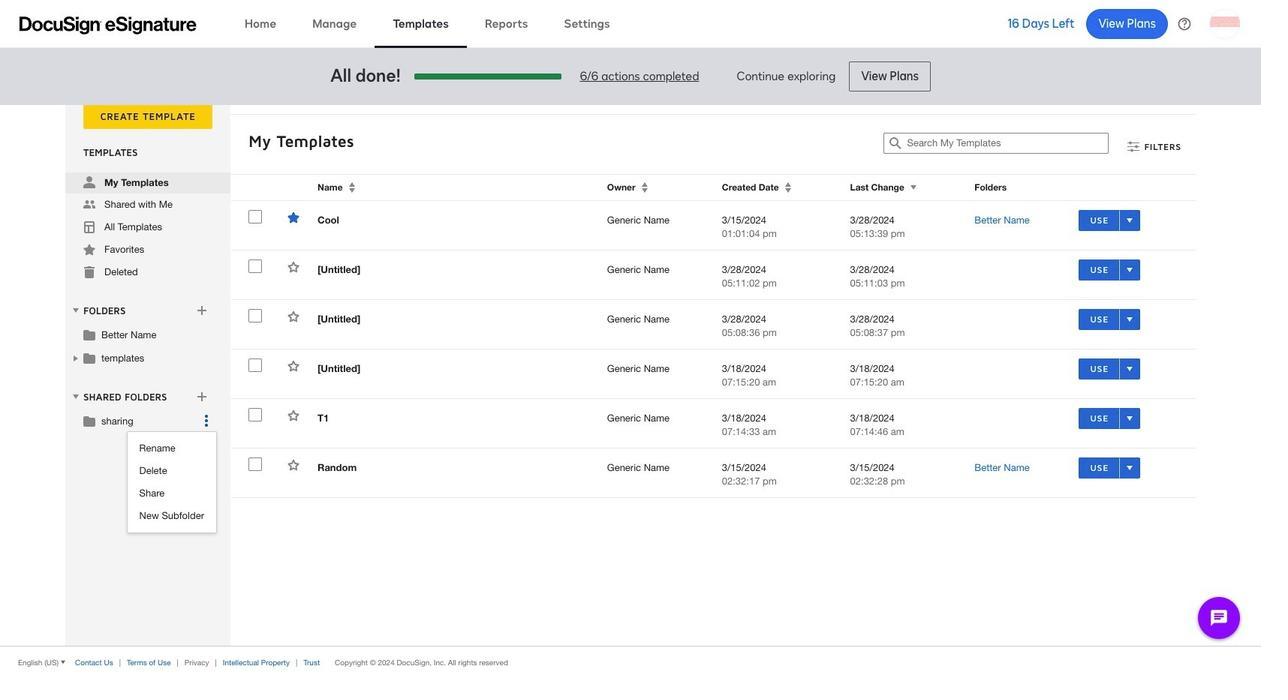 Task type: locate. For each thing, give the bounding box(es) containing it.
2 add [untitled] to favorites image from the top
[[288, 311, 300, 323]]

3 add [untitled] to favorites image from the top
[[288, 360, 300, 372]]

0 vertical spatial add [untitled] to favorites image
[[288, 261, 300, 273]]

1 vertical spatial folder image
[[83, 415, 95, 427]]

user image
[[83, 176, 95, 188]]

folder image
[[83, 329, 95, 341], [83, 415, 95, 427]]

2 vertical spatial add [untitled] to favorites image
[[288, 360, 300, 372]]

1 vertical spatial add [untitled] to favorites image
[[288, 311, 300, 323]]

2 folder image from the top
[[83, 415, 95, 427]]

menu
[[127, 438, 216, 528]]

add random to favorites image
[[288, 460, 300, 472]]

more info region
[[0, 647, 1262, 679]]

view shared folders image
[[70, 391, 82, 403]]

folder image down folder image
[[83, 415, 95, 427]]

0 vertical spatial folder image
[[83, 329, 95, 341]]

menu inside secondary navigation region
[[127, 438, 216, 528]]

1 folder image from the top
[[83, 329, 95, 341]]

add t1 to favorites image
[[288, 410, 300, 422]]

folder image up folder image
[[83, 329, 95, 341]]

add [untitled] to favorites image
[[288, 261, 300, 273], [288, 311, 300, 323], [288, 360, 300, 372]]

Search My Templates text field
[[907, 134, 1109, 153]]

folder image
[[83, 352, 95, 364]]



Task type: describe. For each thing, give the bounding box(es) containing it.
remove cool from favorites image
[[288, 212, 300, 224]]

view folders image
[[70, 305, 82, 317]]

templates image
[[83, 222, 95, 234]]

docusign esignature image
[[20, 16, 197, 34]]

folder image for the view shared folders image
[[83, 415, 95, 427]]

secondary navigation region
[[65, 104, 1200, 647]]

star filled image
[[83, 244, 95, 256]]

folder image for view folders icon
[[83, 329, 95, 341]]

1 add [untitled] to favorites image from the top
[[288, 261, 300, 273]]

shared image
[[83, 199, 95, 211]]

trash image
[[83, 267, 95, 279]]

your uploaded profile image image
[[1210, 9, 1241, 39]]



